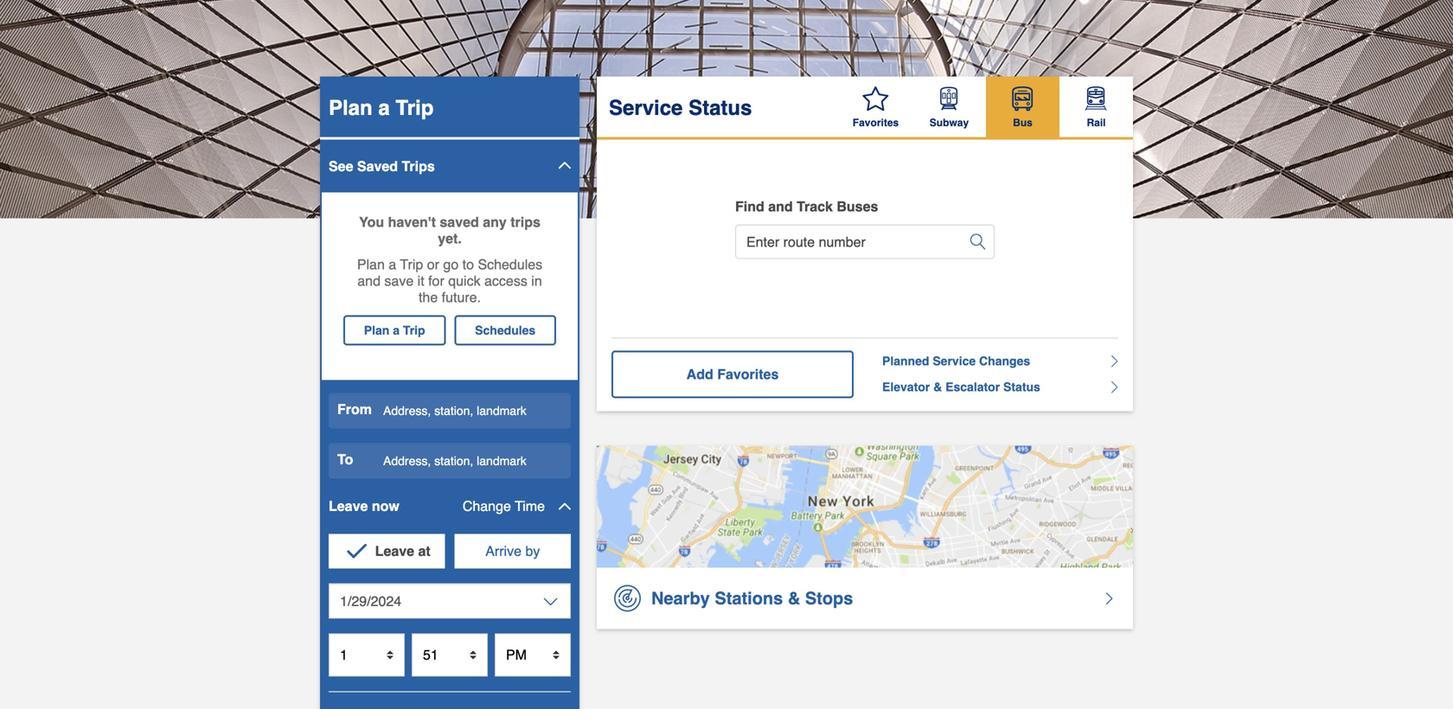 Task type: locate. For each thing, give the bounding box(es) containing it.
a down the save
[[393, 324, 400, 337]]

planned service changes link
[[882, 351, 1118, 377]]

trip down the
[[403, 324, 425, 337]]

&
[[933, 380, 942, 394], [788, 589, 800, 609]]

a
[[378, 96, 390, 120], [389, 257, 396, 273], [393, 324, 400, 337]]

status
[[689, 96, 752, 120], [1003, 380, 1040, 394]]

0 vertical spatial leave
[[329, 498, 368, 514]]

radar image
[[614, 585, 641, 612]]

0 horizontal spatial leave
[[329, 498, 368, 514]]

elevator & escalator status
[[882, 380, 1040, 394]]

leave left the at at the left
[[375, 543, 414, 559]]

add favorites button
[[612, 351, 854, 398]]

favorites inside button
[[717, 366, 779, 382]]

0 horizontal spatial status
[[689, 96, 752, 120]]

1 horizontal spatial and
[[768, 199, 793, 215]]

and
[[768, 199, 793, 215], [357, 273, 381, 289]]

1 horizontal spatial &
[[933, 380, 942, 394]]

favorites
[[853, 117, 899, 129], [717, 366, 779, 382]]

trip up trips
[[396, 96, 434, 120]]

now
[[372, 498, 399, 514]]

2 vertical spatial plan
[[364, 324, 390, 337]]

change time
[[463, 498, 545, 514]]

planned service changes
[[882, 354, 1030, 368]]

leave left now
[[329, 498, 368, 514]]

buses
[[837, 199, 878, 215]]

0 vertical spatial plan a trip
[[329, 96, 434, 120]]

0 vertical spatial service
[[609, 96, 683, 120]]

0 vertical spatial a
[[378, 96, 390, 120]]

0 vertical spatial plan
[[329, 96, 373, 120]]

track
[[797, 199, 833, 215]]

chevron right image
[[1104, 593, 1116, 605]]

1 vertical spatial plan a trip
[[364, 324, 425, 337]]

schedules up access
[[478, 257, 543, 273]]

go
[[443, 257, 459, 273]]

favorites right add
[[717, 366, 779, 382]]

save
[[384, 273, 414, 289]]

bus
[[1013, 117, 1033, 129]]

plan
[[329, 96, 373, 120], [357, 257, 385, 273], [364, 324, 390, 337]]

from
[[337, 401, 372, 417]]

1 vertical spatial service
[[933, 354, 976, 368]]

nearby stations & stops link
[[597, 446, 1133, 629]]

To search field
[[329, 443, 571, 479]]

1 vertical spatial trip
[[400, 257, 423, 273]]

and right 'find' on the top of page
[[768, 199, 793, 215]]

0 horizontal spatial favorites
[[717, 366, 779, 382]]

trip up it
[[400, 257, 423, 273]]

elevator
[[882, 380, 930, 394]]

& left stops
[[788, 589, 800, 609]]

service status
[[609, 96, 752, 120]]

From search field
[[329, 393, 571, 429]]

a up see saved trips
[[378, 96, 390, 120]]

trip inside plan a trip or go to schedules and save it for quick access in the         future.
[[400, 257, 423, 273]]

schedules inside button
[[475, 324, 536, 337]]

nearby stations & stops
[[651, 589, 853, 609]]

2 vertical spatial a
[[393, 324, 400, 337]]

stations
[[715, 589, 783, 609]]

1 vertical spatial leave
[[375, 543, 414, 559]]

yet.
[[438, 231, 462, 247]]

in
[[531, 273, 542, 289]]

plan a trip down the
[[364, 324, 425, 337]]

leave for leave now
[[329, 498, 368, 514]]

1 vertical spatial favorites
[[717, 366, 779, 382]]

schedules down access
[[475, 324, 536, 337]]

1 vertical spatial and
[[357, 273, 381, 289]]

tab list
[[839, 77, 1133, 137]]

0 horizontal spatial &
[[788, 589, 800, 609]]

access
[[484, 273, 527, 289]]

time
[[515, 498, 545, 514]]

schedules button
[[454, 315, 556, 346]]

it
[[418, 273, 424, 289]]

1 horizontal spatial leave
[[375, 543, 414, 559]]

1 vertical spatial plan
[[357, 257, 385, 273]]

tab list containing favorites
[[839, 77, 1133, 137]]

0 horizontal spatial service
[[609, 96, 683, 120]]

plan a trip button
[[343, 315, 446, 346]]

schedules
[[478, 257, 543, 273], [475, 324, 536, 337]]

a up the save
[[389, 257, 396, 273]]

plan up the save
[[357, 257, 385, 273]]

plan a trip up see saved trips
[[329, 96, 434, 120]]

and left the save
[[357, 273, 381, 289]]

leave at
[[375, 543, 431, 559]]

at
[[418, 543, 431, 559]]

arrive by
[[485, 543, 540, 559]]

1 vertical spatial &
[[788, 589, 800, 609]]

1 vertical spatial a
[[389, 257, 396, 273]]

& right elevator
[[933, 380, 942, 394]]

region
[[322, 137, 578, 709], [325, 534, 574, 693]]

1 horizontal spatial favorites
[[853, 117, 899, 129]]

service
[[609, 96, 683, 120], [933, 354, 976, 368]]

0 vertical spatial schedules
[[478, 257, 543, 273]]

a inside plan a trip or go to schedules and save it for quick access in the         future.
[[389, 257, 396, 273]]

1 vertical spatial status
[[1003, 380, 1040, 394]]

0 vertical spatial &
[[933, 380, 942, 394]]

plan up the see
[[329, 96, 373, 120]]

None number field
[[329, 634, 405, 677], [412, 634, 488, 677], [329, 634, 405, 677], [412, 634, 488, 677]]

trip
[[396, 96, 434, 120], [400, 257, 423, 273], [403, 324, 425, 337]]

0 horizontal spatial and
[[357, 273, 381, 289]]

1 vertical spatial schedules
[[475, 324, 536, 337]]

trips
[[402, 158, 435, 174]]

schedules inside plan a trip or go to schedules and save it for quick access in the         future.
[[478, 257, 543, 273]]

2 vertical spatial trip
[[403, 324, 425, 337]]

changes
[[979, 354, 1030, 368]]

schedules link
[[454, 315, 556, 346]]

1 horizontal spatial service
[[933, 354, 976, 368]]

escalator
[[946, 380, 1000, 394]]

subway link
[[913, 77, 986, 137]]

0 vertical spatial favorites
[[853, 117, 899, 129]]

plan a trip
[[329, 96, 434, 120], [364, 324, 425, 337]]

plan down the save
[[364, 324, 390, 337]]

favorites left subway
[[853, 117, 899, 129]]

leave
[[329, 498, 368, 514], [375, 543, 414, 559]]

or
[[427, 257, 439, 273]]

future.
[[442, 289, 481, 305]]



Task type: vqa. For each thing, say whether or not it's contained in the screenshot.
stations at the bottom
yes



Task type: describe. For each thing, give the bounding box(es) containing it.
stops
[[805, 589, 853, 609]]

arrive
[[485, 543, 522, 559]]

you haven't saved any trips yet.
[[359, 214, 541, 247]]

1 horizontal spatial status
[[1003, 380, 1040, 394]]

leave now
[[329, 498, 399, 514]]

you
[[359, 214, 384, 230]]

find
[[735, 199, 764, 215]]

0 vertical spatial trip
[[396, 96, 434, 120]]

favorites link
[[839, 77, 913, 137]]

elevator & escalator status link
[[882, 377, 1118, 398]]

Find a Bus search field
[[735, 225, 995, 259]]

quick
[[448, 273, 481, 289]]

region containing leave at
[[325, 534, 574, 693]]

see saved trips button
[[329, 137, 571, 177]]

plan a trip inside plan a trip "button"
[[364, 324, 425, 337]]

see saved trips
[[329, 158, 435, 174]]

trips
[[511, 214, 541, 230]]

service inside "link"
[[933, 354, 976, 368]]

& inside the elevator & escalator status link
[[933, 380, 942, 394]]

trip inside plan a trip "button"
[[403, 324, 425, 337]]

rail
[[1087, 117, 1106, 129]]

find and track buses
[[735, 199, 878, 215]]

subway
[[930, 117, 969, 129]]

see
[[329, 158, 353, 174]]

the
[[419, 289, 438, 305]]

to
[[337, 452, 353, 468]]

planned
[[882, 354, 929, 368]]

0 vertical spatial and
[[768, 199, 793, 215]]

0 vertical spatial status
[[689, 96, 752, 120]]

add
[[687, 366, 713, 382]]

for
[[428, 273, 444, 289]]

and inside plan a trip or go to schedules and save it for quick access in the         future.
[[357, 273, 381, 289]]

& inside nearby stations & stops link
[[788, 589, 800, 609]]

nearby map image
[[597, 446, 1133, 568]]

a inside "button"
[[393, 324, 400, 337]]

Select date (format month/day/year) text field
[[329, 584, 571, 619]]

region containing see saved trips
[[322, 137, 578, 709]]

plan inside plan a trip or go to schedules and save it for quick access in the         future.
[[357, 257, 385, 273]]

chevron down image
[[544, 595, 558, 609]]

bus link
[[986, 77, 1060, 137]]

plan a trip or go to schedules and save it for quick access in the         future.
[[357, 257, 543, 305]]

nearby
[[651, 589, 710, 609]]

any
[[483, 214, 507, 230]]

change
[[463, 498, 511, 514]]

haven't
[[388, 214, 436, 230]]

leave for leave at
[[375, 543, 414, 559]]

plan inside "button"
[[364, 324, 390, 337]]

rail link
[[1060, 77, 1133, 137]]

add favorites
[[687, 366, 779, 382]]

to
[[462, 257, 474, 273]]

saved
[[357, 158, 398, 174]]

saved
[[440, 214, 479, 230]]

by
[[525, 543, 540, 559]]



